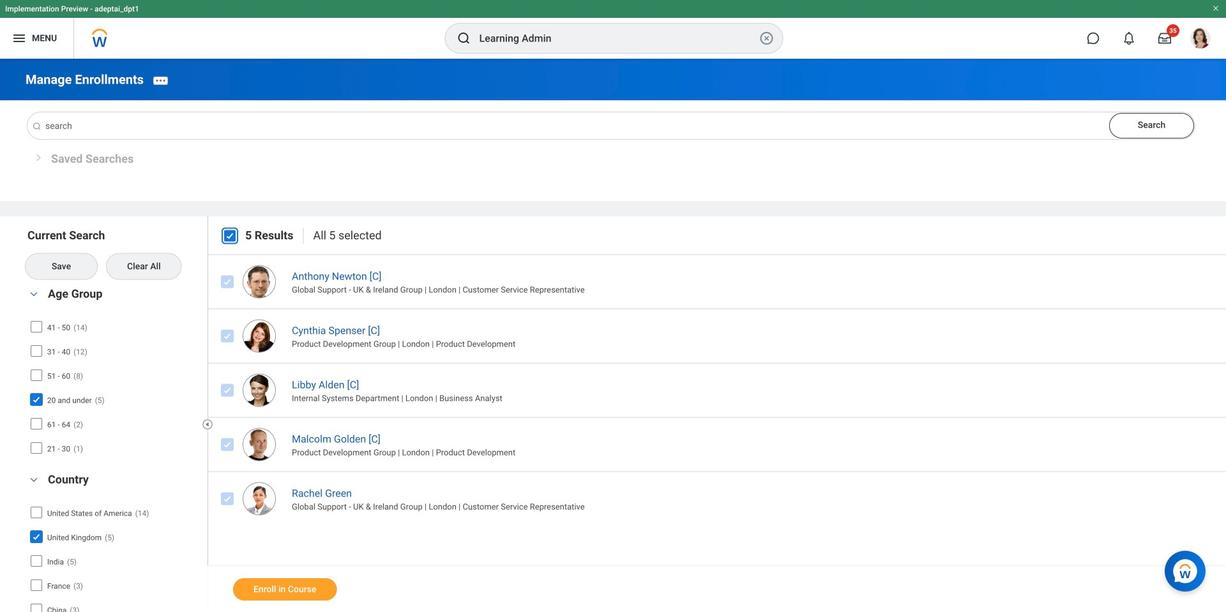 Task type: vqa. For each thing, say whether or not it's contained in the screenshot.
Filter search field
yes



Task type: describe. For each thing, give the bounding box(es) containing it.
x circle image
[[759, 31, 774, 46]]

close environment banner image
[[1212, 4, 1220, 12]]

2 list item from the top
[[208, 309, 1226, 363]]

2 group from the top
[[26, 472, 201, 613]]

filter search field
[[26, 228, 210, 613]]

tree for chevron down icon in the bottom left of the page
[[29, 502, 197, 613]]

chevron down image
[[26, 476, 42, 485]]

1 group from the top
[[26, 286, 201, 462]]

4 list item from the top
[[208, 418, 1226, 472]]

Search Workday  search field
[[479, 24, 757, 52]]

Manage Enrollments text field
[[27, 113, 1195, 139]]

profile logan mcneil image
[[1191, 28, 1211, 51]]



Task type: locate. For each thing, give the bounding box(es) containing it.
list item
[[208, 255, 1226, 309], [208, 309, 1226, 363], [208, 363, 1226, 418], [208, 418, 1226, 472], [208, 472, 1226, 526]]

2 tree from the top
[[29, 502, 197, 613]]

5 list item from the top
[[208, 472, 1226, 526]]

group
[[26, 286, 201, 462], [26, 472, 201, 613]]

justify image
[[11, 31, 27, 46]]

1 vertical spatial group
[[26, 472, 201, 613]]

search image
[[456, 31, 472, 46]]

chevron down image
[[26, 290, 42, 299]]

1 list item from the top
[[208, 255, 1226, 309]]

0 vertical spatial group
[[26, 286, 201, 462]]

check small image
[[220, 383, 235, 398], [29, 392, 44, 408], [220, 492, 235, 507]]

0 vertical spatial tree
[[29, 316, 197, 459]]

None search field
[[26, 113, 1195, 139]]

1 tree from the top
[[29, 316, 197, 459]]

search image
[[32, 122, 42, 132]]

tree for chevron down image
[[29, 316, 197, 459]]

3 list item from the top
[[208, 363, 1226, 418]]

check small image
[[222, 228, 238, 244], [220, 274, 235, 290], [220, 329, 235, 344], [220, 437, 235, 453], [29, 530, 44, 545]]

inbox large image
[[1159, 32, 1171, 45]]

1 vertical spatial tree
[[29, 502, 197, 613]]

banner
[[0, 0, 1226, 59]]

main content
[[0, 59, 1226, 613]]

notifications large image
[[1123, 32, 1136, 45]]

tree
[[29, 316, 197, 459], [29, 502, 197, 613]]



